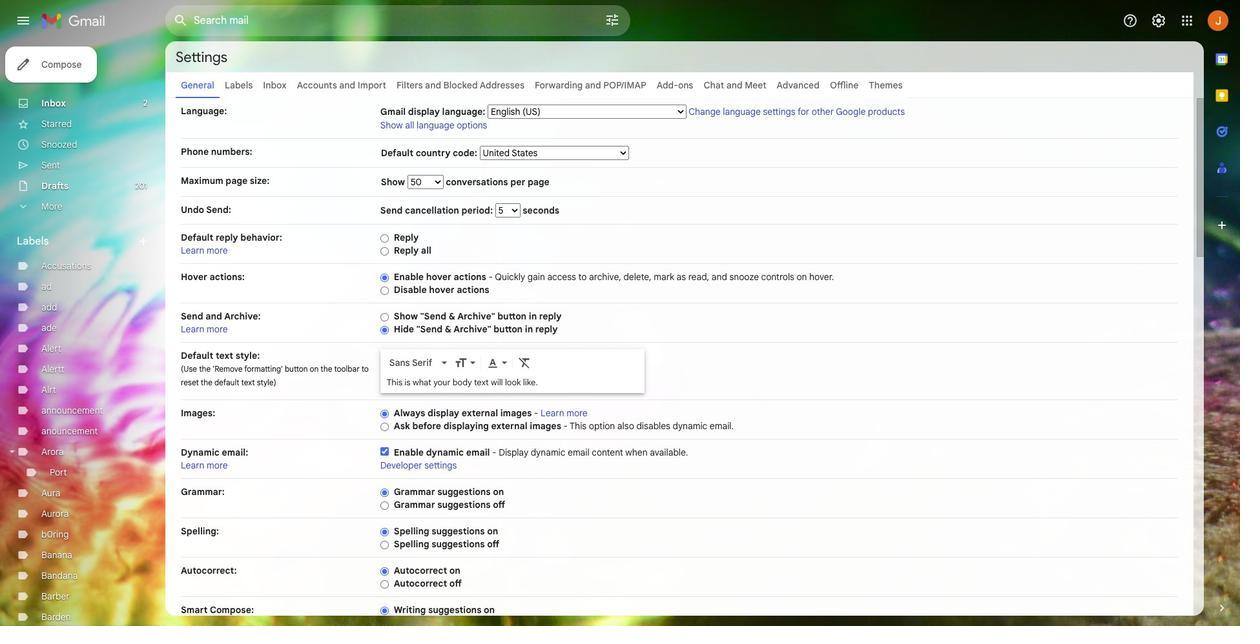 Task type: describe. For each thing, give the bounding box(es) containing it.
archive" for show
[[458, 311, 495, 322]]

Spelling suggestions off radio
[[380, 541, 389, 550]]

Writing suggestions on radio
[[380, 607, 389, 616]]

starred link
[[41, 118, 72, 130]]

behavior:
[[241, 232, 282, 244]]

always
[[394, 408, 425, 419]]

- inside enable dynamic email - display dynamic email content when available. developer settings
[[492, 447, 497, 459]]

hover actions:
[[181, 271, 245, 283]]

in for hide "send & archive" button in reply
[[525, 324, 533, 335]]

settings
[[176, 48, 228, 66]]

send cancellation period:
[[380, 205, 495, 216]]

images:
[[181, 408, 215, 419]]

your
[[434, 377, 451, 388]]

hover for enable
[[426, 271, 452, 283]]

starred
[[41, 118, 72, 130]]

2 horizontal spatial text
[[474, 377, 489, 388]]

inbox for the topmost inbox link
[[263, 79, 287, 91]]

inbox for leftmost inbox link
[[41, 98, 66, 109]]

snoozed link
[[41, 139, 77, 151]]

on inside the default text style: (use the 'remove formatting' button on the toolbar to reset the default text style)
[[310, 364, 319, 374]]

phone numbers:
[[181, 146, 252, 158]]

formatting options toolbar
[[384, 351, 641, 375]]

display for always
[[428, 408, 460, 419]]

and for archive:
[[206, 311, 222, 322]]

alrt link
[[41, 384, 56, 396]]

per
[[511, 176, 526, 188]]

dynamic email: learn more
[[181, 447, 248, 472]]

access
[[548, 271, 576, 283]]

ade link
[[41, 322, 57, 334]]

alrt
[[41, 384, 56, 396]]

other
[[812, 106, 834, 118]]

Show "Send & Archive" button in reply radio
[[380, 313, 389, 322]]

drafts link
[[41, 180, 69, 192]]

"send for hide
[[417, 324, 443, 335]]

toolbar
[[334, 364, 360, 374]]

and for blocked
[[425, 79, 441, 91]]

blocked
[[444, 79, 478, 91]]

& for show
[[449, 311, 456, 322]]

like.
[[523, 377, 538, 388]]

archive" for hide
[[454, 324, 492, 335]]

reply for show "send & archive" button in reply
[[539, 311, 562, 322]]

suggestions for grammar suggestions off
[[438, 500, 491, 511]]

add-ons link
[[657, 79, 694, 91]]

filters and blocked addresses link
[[397, 79, 525, 91]]

anouncement link
[[41, 426, 98, 437]]

body
[[453, 377, 472, 388]]

learn more link for email:
[[181, 460, 228, 472]]

reply for reply
[[394, 232, 419, 244]]

0 vertical spatial inbox link
[[263, 79, 287, 91]]

send for send cancellation period:
[[380, 205, 403, 216]]

settings image
[[1152, 13, 1167, 28]]

compose button
[[5, 47, 97, 83]]

show for show "send & archive" button in reply
[[394, 311, 418, 322]]

read,
[[689, 271, 710, 283]]

0 vertical spatial settings
[[763, 106, 796, 118]]

Spelling suggestions on radio
[[380, 528, 389, 538]]

- left the option
[[564, 421, 568, 432]]

accounts and import
[[297, 79, 386, 91]]

look
[[505, 377, 521, 388]]

advanced
[[777, 79, 820, 91]]

all for reply
[[421, 245, 432, 257]]

add-
[[657, 79, 678, 91]]

country
[[416, 147, 451, 159]]

default for default reply behavior: learn more
[[181, 232, 213, 244]]

Reply all radio
[[380, 247, 389, 256]]

pop/imap
[[604, 79, 647, 91]]

learn inside default reply behavior: learn more
[[181, 245, 205, 257]]

learn more link for reply
[[181, 245, 228, 257]]

support image
[[1123, 13, 1139, 28]]

the right reset
[[201, 378, 213, 388]]

2 horizontal spatial dynamic
[[673, 421, 708, 432]]

disables
[[637, 421, 671, 432]]

dynamic
[[181, 447, 220, 459]]

2
[[143, 98, 147, 108]]

actions for enable
[[454, 271, 487, 283]]

labels heading
[[17, 235, 137, 248]]

Enable hover actions radio
[[380, 273, 389, 283]]

0 horizontal spatial dynamic
[[426, 447, 464, 459]]

accusations link
[[41, 260, 91, 272]]

actions for disable
[[457, 284, 490, 296]]

display
[[499, 447, 529, 459]]

learn more link up ask before displaying external images - this option also disables dynamic email.
[[541, 408, 588, 419]]

sent
[[41, 160, 60, 171]]

default country code:
[[381, 147, 480, 159]]

all for show
[[405, 120, 415, 131]]

1 email from the left
[[466, 447, 490, 459]]

Reply radio
[[380, 234, 389, 244]]

hover
[[181, 271, 207, 283]]

spelling suggestions on
[[394, 526, 498, 538]]

more inside "dynamic email: learn more"
[[207, 460, 228, 472]]

email.
[[710, 421, 734, 432]]

gmail display language:
[[380, 106, 486, 118]]

the right (use
[[199, 364, 211, 374]]

Grammar suggestions off radio
[[380, 501, 389, 511]]

suggestions for writing suggestions on
[[428, 605, 482, 616]]

style)
[[257, 378, 276, 388]]

default text style: (use the 'remove formatting' button on the toolbar to reset the default text style)
[[181, 350, 369, 388]]

writing suggestions on
[[394, 605, 495, 616]]

show "send & archive" button in reply
[[394, 311, 562, 322]]

sans serif option
[[387, 357, 439, 370]]

send:
[[206, 204, 231, 216]]

conversations per page
[[444, 176, 550, 188]]

more
[[41, 201, 62, 213]]

0 vertical spatial this
[[387, 377, 403, 388]]

(use
[[181, 364, 197, 374]]

more inside send and archive: learn more
[[207, 324, 228, 335]]

alert
[[41, 343, 61, 355]]

available.
[[650, 447, 688, 459]]

gain
[[528, 271, 545, 283]]

learn more link for and
[[181, 324, 228, 335]]

period:
[[462, 205, 493, 216]]

suggestions for spelling suggestions off
[[432, 539, 485, 551]]

when
[[626, 447, 648, 459]]

arora link
[[41, 447, 64, 458]]

button for hide "send & archive" button in reply
[[494, 324, 523, 335]]

developer
[[380, 460, 422, 472]]

search mail image
[[169, 9, 193, 32]]

off for spelling suggestions off
[[487, 539, 500, 551]]

chat and meet
[[704, 79, 767, 91]]

1 vertical spatial language
[[417, 120, 455, 131]]

cancellation
[[405, 205, 459, 216]]

default for default country code:
[[381, 147, 414, 159]]

maximum
[[181, 175, 223, 187]]

labels for labels "link"
[[225, 79, 253, 91]]

sans serif
[[390, 358, 432, 369]]

this is what your body text will look like.
[[387, 377, 538, 388]]

Hide "Send & Archive" button in reply radio
[[380, 326, 389, 335]]

archive,
[[589, 271, 622, 283]]

advanced link
[[777, 79, 820, 91]]

autocorrect on
[[394, 565, 461, 577]]

anouncement
[[41, 426, 98, 437]]

formatting'
[[244, 364, 283, 374]]

send and archive: learn more
[[181, 311, 261, 335]]

spelling:
[[181, 526, 219, 538]]

aurora
[[41, 509, 69, 520]]

writing
[[394, 605, 426, 616]]

archive:
[[224, 311, 261, 322]]

barber
[[41, 591, 70, 603]]

remove formatting ‪(⌘\)‬ image
[[518, 357, 531, 370]]

enable for enable hover actions
[[394, 271, 424, 283]]



Task type: vqa. For each thing, say whether or not it's contained in the screenshot.
'Breeze'
no



Task type: locate. For each thing, give the bounding box(es) containing it.
1 vertical spatial off
[[487, 539, 500, 551]]

labels for labels heading
[[17, 235, 49, 248]]

reply down access
[[539, 311, 562, 322]]

gmail
[[380, 106, 406, 118]]

0 vertical spatial hover
[[426, 271, 452, 283]]

actions
[[454, 271, 487, 283], [457, 284, 490, 296]]

autocorrect for autocorrect on
[[394, 565, 447, 577]]

actions up 'show "send & archive" button in reply' on the left of the page
[[457, 284, 490, 296]]

this left the option
[[570, 421, 587, 432]]

autocorrect:
[[181, 565, 237, 577]]

Autocorrect on radio
[[380, 567, 389, 577]]

1 horizontal spatial inbox
[[263, 79, 287, 91]]

text up 'remove
[[216, 350, 233, 362]]

labels link
[[225, 79, 253, 91]]

grammar
[[394, 487, 435, 498], [394, 500, 435, 511]]

accounts and import link
[[297, 79, 386, 91]]

1 horizontal spatial text
[[241, 378, 255, 388]]

the left the toolbar at bottom
[[321, 364, 332, 374]]

suggestions down autocorrect off
[[428, 605, 482, 616]]

1 spelling from the top
[[394, 526, 429, 538]]

drafts
[[41, 180, 69, 192]]

Grammar suggestions on radio
[[380, 488, 389, 498]]

2 email from the left
[[568, 447, 590, 459]]

port
[[50, 467, 67, 479]]

and right filters
[[425, 79, 441, 91]]

1 vertical spatial archive"
[[454, 324, 492, 335]]

send for send and archive: learn more
[[181, 311, 203, 322]]

2 reply from the top
[[394, 245, 419, 257]]

reply for reply all
[[394, 245, 419, 257]]

enable up developer on the left bottom of page
[[394, 447, 424, 459]]

learn more link down archive:
[[181, 324, 228, 335]]

forwarding and pop/imap
[[535, 79, 647, 91]]

default
[[215, 378, 239, 388]]

disable
[[394, 284, 427, 296]]

settings inside enable dynamic email - display dynamic email content when available. developer settings
[[425, 460, 457, 472]]

hover for disable
[[429, 284, 455, 296]]

labels inside navigation
[[17, 235, 49, 248]]

content
[[592, 447, 623, 459]]

- up ask before displaying external images - this option also disables dynamic email.
[[534, 408, 539, 419]]

Disable hover actions radio
[[380, 286, 389, 296]]

reply inside default reply behavior: learn more
[[216, 232, 238, 244]]

0 vertical spatial spelling
[[394, 526, 429, 538]]

forwarding and pop/imap link
[[535, 79, 647, 91]]

accounts
[[297, 79, 337, 91]]

barber link
[[41, 591, 70, 603]]

0 vertical spatial actions
[[454, 271, 487, 283]]

b0ring link
[[41, 529, 69, 541]]

show up hide
[[394, 311, 418, 322]]

0 vertical spatial display
[[408, 106, 440, 118]]

1 vertical spatial &
[[445, 324, 452, 335]]

1 vertical spatial images
[[530, 421, 562, 432]]

autocorrect down autocorrect on
[[394, 578, 447, 590]]

1 grammar from the top
[[394, 487, 435, 498]]

0 vertical spatial show
[[380, 120, 403, 131]]

suggestions for grammar suggestions on
[[438, 487, 491, 498]]

all
[[405, 120, 415, 131], [421, 245, 432, 257]]

1 vertical spatial send
[[181, 311, 203, 322]]

Always display external images radio
[[380, 410, 389, 419]]

0 vertical spatial "send
[[420, 311, 447, 322]]

more inside default reply behavior: learn more
[[207, 245, 228, 257]]

1 vertical spatial to
[[362, 364, 369, 374]]

page left the size:
[[226, 175, 248, 187]]

1 vertical spatial in
[[525, 324, 533, 335]]

inbox inside labels navigation
[[41, 98, 66, 109]]

None checkbox
[[380, 448, 389, 456]]

1 vertical spatial all
[[421, 245, 432, 257]]

show down gmail
[[380, 120, 403, 131]]

language:
[[442, 106, 486, 118]]

grammar for grammar suggestions off
[[394, 500, 435, 511]]

autocorrect up autocorrect off
[[394, 565, 447, 577]]

off
[[493, 500, 505, 511], [487, 539, 500, 551], [450, 578, 462, 590]]

more up hover actions:
[[207, 245, 228, 257]]

0 vertical spatial grammar
[[394, 487, 435, 498]]

and for import
[[339, 79, 356, 91]]

on
[[797, 271, 807, 283], [310, 364, 319, 374], [493, 487, 504, 498], [487, 526, 498, 538], [450, 565, 461, 577], [484, 605, 495, 616]]

addresses
[[480, 79, 525, 91]]

0 vertical spatial button
[[498, 311, 527, 322]]

send up reply radio
[[380, 205, 403, 216]]

import
[[358, 79, 386, 91]]

enable for enable dynamic email
[[394, 447, 424, 459]]

button for show "send & archive" button in reply
[[498, 311, 527, 322]]

offline link
[[830, 79, 859, 91]]

reply down send: at the top of the page
[[216, 232, 238, 244]]

1 vertical spatial actions
[[457, 284, 490, 296]]

2 enable from the top
[[394, 447, 424, 459]]

external up displaying
[[462, 408, 498, 419]]

spelling for spelling suggestions off
[[394, 539, 429, 551]]

learn up hover
[[181, 245, 205, 257]]

in for show "send & archive" button in reply
[[529, 311, 537, 322]]

learn inside send and archive: learn more
[[181, 324, 205, 335]]

aura
[[41, 488, 60, 500]]

show all language options link
[[380, 120, 488, 131]]

b0ring
[[41, 529, 69, 541]]

reply up formatting options toolbar
[[536, 324, 558, 335]]

display up show all language options 'link'
[[408, 106, 440, 118]]

button inside the default text style: (use the 'remove formatting' button on the toolbar to reset the default text style)
[[285, 364, 308, 374]]

ask before displaying external images - this option also disables dynamic email.
[[394, 421, 734, 432]]

0 vertical spatial labels
[[225, 79, 253, 91]]

email left content
[[568, 447, 590, 459]]

language down chat and meet
[[723, 106, 761, 118]]

and for meet
[[727, 79, 743, 91]]

learn down dynamic
[[181, 460, 205, 472]]

grammar for grammar suggestions on
[[394, 487, 435, 498]]

show for show all language options
[[380, 120, 403, 131]]

ad link
[[41, 281, 52, 293]]

language down gmail display language:
[[417, 120, 455, 131]]

Ask before displaying external images radio
[[380, 423, 389, 432]]

& for hide
[[445, 324, 452, 335]]

2 spelling from the top
[[394, 539, 429, 551]]

1 horizontal spatial language
[[723, 106, 761, 118]]

spelling right spelling suggestions off "radio"
[[394, 539, 429, 551]]

more down dynamic
[[207, 460, 228, 472]]

0 vertical spatial send
[[380, 205, 403, 216]]

archive"
[[458, 311, 495, 322], [454, 324, 492, 335]]

"send for show
[[420, 311, 447, 322]]

off down spelling suggestions on at left
[[487, 539, 500, 551]]

0 horizontal spatial email
[[466, 447, 490, 459]]

more
[[207, 245, 228, 257], [207, 324, 228, 335], [567, 408, 588, 419], [207, 460, 228, 472]]

inbox right labels "link"
[[263, 79, 287, 91]]

learn inside "dynamic email: learn more"
[[181, 460, 205, 472]]

and left pop/imap
[[585, 79, 601, 91]]

to inside the default text style: (use the 'remove formatting' button on the toolbar to reset the default text style)
[[362, 364, 369, 374]]

suggestions for spelling suggestions on
[[432, 526, 485, 538]]

more down archive:
[[207, 324, 228, 335]]

hover up "disable hover actions"
[[426, 271, 452, 283]]

1 reply from the top
[[394, 232, 419, 244]]

autocorrect for autocorrect off
[[394, 578, 447, 590]]

labels navigation
[[0, 41, 165, 627]]

1 vertical spatial inbox link
[[41, 98, 66, 109]]

& down 'show "send & archive" button in reply' on the left of the page
[[445, 324, 452, 335]]

barden
[[41, 612, 71, 624]]

1 vertical spatial "send
[[417, 324, 443, 335]]

None search field
[[165, 5, 631, 36]]

1 horizontal spatial settings
[[763, 106, 796, 118]]

0 vertical spatial in
[[529, 311, 537, 322]]

ask
[[394, 421, 410, 432]]

2 autocorrect from the top
[[394, 578, 447, 590]]

seconds
[[521, 205, 560, 216]]

spelling for spelling suggestions on
[[394, 526, 429, 538]]

show down default country code:
[[381, 176, 408, 188]]

advanced search options image
[[600, 7, 626, 33]]

reply up reply all
[[394, 232, 419, 244]]

reply right reply all radio
[[394, 245, 419, 257]]

barden link
[[41, 612, 71, 624]]

1 vertical spatial autocorrect
[[394, 578, 447, 590]]

0 vertical spatial all
[[405, 120, 415, 131]]

external down always display external images - learn more on the left of page
[[491, 421, 528, 432]]

1 vertical spatial default
[[181, 232, 213, 244]]

displaying
[[444, 421, 489, 432]]

enable inside enable dynamic email - display dynamic email content when available. developer settings
[[394, 447, 424, 459]]

sans
[[390, 358, 410, 369]]

reset
[[181, 378, 199, 388]]

suggestions up the spelling suggestions off
[[432, 526, 485, 538]]

and right read,
[[712, 271, 728, 283]]

0 vertical spatial &
[[449, 311, 456, 322]]

1 autocorrect from the top
[[394, 565, 447, 577]]

default inside default reply behavior: learn more
[[181, 232, 213, 244]]

- left display
[[492, 447, 497, 459]]

0 vertical spatial off
[[493, 500, 505, 511]]

gmail image
[[41, 8, 112, 34]]

in up remove formatting ‪(⌘\)‬ icon
[[525, 324, 533, 335]]

images
[[501, 408, 532, 419], [530, 421, 562, 432]]

send inside send and archive: learn more
[[181, 311, 203, 322]]

suggestions down grammar suggestions on
[[438, 500, 491, 511]]

enable up disable
[[394, 271, 424, 283]]

1 horizontal spatial email
[[568, 447, 590, 459]]

display
[[408, 106, 440, 118], [428, 408, 460, 419]]

this left is at left bottom
[[387, 377, 403, 388]]

dynamic left 'email.'
[[673, 421, 708, 432]]

off up writing suggestions on
[[450, 578, 462, 590]]

ade
[[41, 322, 57, 334]]

to right access
[[579, 271, 587, 283]]

before
[[413, 421, 441, 432]]

1 vertical spatial labels
[[17, 235, 49, 248]]

add link
[[41, 302, 57, 313]]

0 vertical spatial default
[[381, 147, 414, 159]]

0 vertical spatial enable
[[394, 271, 424, 283]]

send
[[380, 205, 403, 216], [181, 311, 203, 322]]

Autocorrect off radio
[[380, 580, 389, 590]]

1 vertical spatial hover
[[429, 284, 455, 296]]

0 horizontal spatial page
[[226, 175, 248, 187]]

change language settings for other google products
[[689, 106, 905, 118]]

compose:
[[210, 605, 254, 616]]

labels down more
[[17, 235, 49, 248]]

0 vertical spatial images
[[501, 408, 532, 419]]

send down hover
[[181, 311, 203, 322]]

and left archive:
[[206, 311, 222, 322]]

0 vertical spatial inbox
[[263, 79, 287, 91]]

2 vertical spatial off
[[450, 578, 462, 590]]

0 vertical spatial reply
[[394, 232, 419, 244]]

0 horizontal spatial send
[[181, 311, 203, 322]]

1 horizontal spatial inbox link
[[263, 79, 287, 91]]

settings
[[763, 106, 796, 118], [425, 460, 457, 472]]

1 vertical spatial this
[[570, 421, 587, 432]]

0 vertical spatial external
[[462, 408, 498, 419]]

0 vertical spatial to
[[579, 271, 587, 283]]

1 vertical spatial display
[[428, 408, 460, 419]]

main menu image
[[16, 13, 31, 28]]

mark
[[654, 271, 675, 283]]

images down look
[[501, 408, 532, 419]]

bandana link
[[41, 571, 78, 582]]

default inside the default text style: (use the 'remove formatting' button on the toolbar to reset the default text style)
[[181, 350, 213, 362]]

display for gmail
[[408, 106, 440, 118]]

& up hide "send & archive" button in reply
[[449, 311, 456, 322]]

spelling
[[394, 526, 429, 538], [394, 539, 429, 551]]

snoozed
[[41, 139, 77, 151]]

developer settings link
[[380, 460, 457, 472]]

text left will
[[474, 377, 489, 388]]

conversations
[[446, 176, 508, 188]]

0 horizontal spatial to
[[362, 364, 369, 374]]

size:
[[250, 175, 270, 187]]

to right the toolbar at bottom
[[362, 364, 369, 374]]

1 vertical spatial settings
[[425, 460, 457, 472]]

learn up (use
[[181, 324, 205, 335]]

- left quickly
[[489, 271, 493, 283]]

1 vertical spatial grammar
[[394, 500, 435, 511]]

page right per
[[528, 176, 550, 188]]

1 vertical spatial inbox
[[41, 98, 66, 109]]

1 horizontal spatial page
[[528, 176, 550, 188]]

in down gain
[[529, 311, 537, 322]]

alert link
[[41, 343, 61, 355]]

dynamic up developer settings link
[[426, 447, 464, 459]]

1 vertical spatial show
[[381, 176, 408, 188]]

2 vertical spatial default
[[181, 350, 213, 362]]

tab list
[[1205, 41, 1241, 580]]

more up ask before displaying external images - this option also disables dynamic email.
[[567, 408, 588, 419]]

delete,
[[624, 271, 652, 283]]

and right chat
[[727, 79, 743, 91]]

1 horizontal spatial labels
[[225, 79, 253, 91]]

1 vertical spatial reply
[[539, 311, 562, 322]]

0 horizontal spatial settings
[[425, 460, 457, 472]]

0 vertical spatial archive"
[[458, 311, 495, 322]]

0 horizontal spatial all
[[405, 120, 415, 131]]

enable
[[394, 271, 424, 283], [394, 447, 424, 459]]

spelling right spelling suggestions on radio
[[394, 526, 429, 538]]

0 vertical spatial language
[[723, 106, 761, 118]]

is
[[405, 377, 411, 388]]

inbox link up starred
[[41, 98, 66, 109]]

1 enable from the top
[[394, 271, 424, 283]]

ad
[[41, 281, 52, 293]]

reply
[[216, 232, 238, 244], [539, 311, 562, 322], [536, 324, 558, 335]]

2 vertical spatial reply
[[536, 324, 558, 335]]

hover right disable
[[429, 284, 455, 296]]

banana link
[[41, 550, 72, 562]]

spelling suggestions off
[[394, 539, 500, 551]]

dynamic down ask before displaying external images - this option also disables dynamic email.
[[531, 447, 566, 459]]

and left import
[[339, 79, 356, 91]]

default down undo on the left top of the page
[[181, 232, 213, 244]]

1 horizontal spatial to
[[579, 271, 587, 283]]

0 horizontal spatial this
[[387, 377, 403, 388]]

default for default text style: (use the 'remove formatting' button on the toolbar to reset the default text style)
[[181, 350, 213, 362]]

settings up grammar suggestions on
[[425, 460, 457, 472]]

themes link
[[869, 79, 903, 91]]

learn up ask before displaying external images - this option also disables dynamic email.
[[541, 408, 565, 419]]

1 horizontal spatial dynamic
[[531, 447, 566, 459]]

images up enable dynamic email - display dynamic email content when available. developer settings
[[530, 421, 562, 432]]

button up hide "send & archive" button in reply
[[498, 311, 527, 322]]

suggestions up grammar suggestions off
[[438, 487, 491, 498]]

smart
[[181, 605, 208, 616]]

1 horizontal spatial all
[[421, 245, 432, 257]]

learn more link up hover actions:
[[181, 245, 228, 257]]

learn more link down dynamic
[[181, 460, 228, 472]]

settings left for
[[763, 106, 796, 118]]

201
[[135, 181, 147, 191]]

'remove
[[213, 364, 243, 374]]

text left style)
[[241, 378, 255, 388]]

show for show
[[381, 176, 408, 188]]

default left country
[[381, 147, 414, 159]]

1 horizontal spatial send
[[380, 205, 403, 216]]

0 horizontal spatial inbox
[[41, 98, 66, 109]]

2 vertical spatial button
[[285, 364, 308, 374]]

all down gmail
[[405, 120, 415, 131]]

archive" down 'show "send & archive" button in reply' on the left of the page
[[454, 324, 492, 335]]

off down grammar suggestions on
[[493, 500, 505, 511]]

1 vertical spatial reply
[[394, 245, 419, 257]]

inbox link right labels "link"
[[263, 79, 287, 91]]

1 vertical spatial external
[[491, 421, 528, 432]]

"send right hide
[[417, 324, 443, 335]]

button down 'show "send & archive" button in reply' on the left of the page
[[494, 324, 523, 335]]

this
[[387, 377, 403, 388], [570, 421, 587, 432]]

and for pop/imap
[[585, 79, 601, 91]]

1 vertical spatial spelling
[[394, 539, 429, 551]]

themes
[[869, 79, 903, 91]]

aurora link
[[41, 509, 69, 520]]

quickly
[[495, 271, 526, 283]]

show all language options
[[380, 120, 488, 131]]

enable hover actions - quickly gain access to archive, delete, mark as read, and snooze controls on hover.
[[394, 271, 835, 283]]

banana
[[41, 550, 72, 562]]

disable hover actions
[[394, 284, 490, 296]]

0 vertical spatial autocorrect
[[394, 565, 447, 577]]

and inside send and archive: learn more
[[206, 311, 222, 322]]

option
[[589, 421, 615, 432]]

will
[[491, 377, 503, 388]]

0 horizontal spatial inbox link
[[41, 98, 66, 109]]

labels right general link
[[225, 79, 253, 91]]

chat and meet link
[[704, 79, 767, 91]]

1 horizontal spatial this
[[570, 421, 587, 432]]

0 horizontal spatial labels
[[17, 235, 49, 248]]

1 vertical spatial enable
[[394, 447, 424, 459]]

reply for hide "send & archive" button in reply
[[536, 324, 558, 335]]

archive" up hide "send & archive" button in reply
[[458, 311, 495, 322]]

2 grammar from the top
[[394, 500, 435, 511]]

0 horizontal spatial language
[[417, 120, 455, 131]]

off for grammar suggestions off
[[493, 500, 505, 511]]

display up before
[[428, 408, 460, 419]]

hide "send & archive" button in reply
[[394, 324, 558, 335]]

inbox up starred
[[41, 98, 66, 109]]

all down 'cancellation'
[[421, 245, 432, 257]]

suggestions down spelling suggestions on at left
[[432, 539, 485, 551]]

default up (use
[[181, 350, 213, 362]]

grammar right grammar suggestions off "option"
[[394, 500, 435, 511]]

what
[[413, 377, 432, 388]]

announcement
[[41, 405, 103, 417]]

bandana
[[41, 571, 78, 582]]

"send down "disable hover actions"
[[420, 311, 447, 322]]

announcement link
[[41, 405, 103, 417]]

2 vertical spatial show
[[394, 311, 418, 322]]

actions up "disable hover actions"
[[454, 271, 487, 283]]

button right formatting'
[[285, 364, 308, 374]]

arora
[[41, 447, 64, 458]]

0 vertical spatial reply
[[216, 232, 238, 244]]

Search mail text field
[[194, 14, 569, 27]]

1 vertical spatial button
[[494, 324, 523, 335]]

0 horizontal spatial text
[[216, 350, 233, 362]]

grammar down developer settings link
[[394, 487, 435, 498]]

default reply behavior: learn more
[[181, 232, 282, 257]]

inbox
[[263, 79, 287, 91], [41, 98, 66, 109]]



